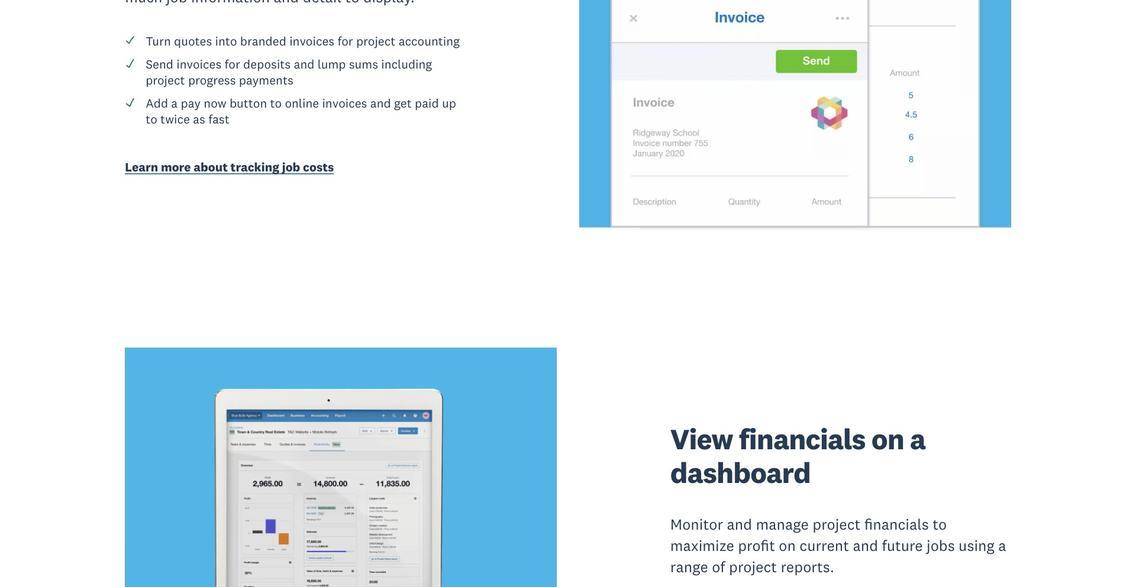 Task type: vqa. For each thing, say whether or not it's contained in the screenshot.
30- at the left of page
no



Task type: locate. For each thing, give the bounding box(es) containing it.
and left get
[[370, 95, 391, 111]]

2 vertical spatial invoices
[[322, 95, 367, 111]]

2 horizontal spatial to
[[933, 516, 947, 535]]

and
[[294, 56, 315, 72], [370, 95, 391, 111], [727, 516, 753, 535], [853, 537, 879, 556]]

0 horizontal spatial a
[[171, 95, 178, 111]]

accounting
[[399, 33, 460, 49]]

included image left turn
[[125, 35, 136, 45]]

profit
[[738, 537, 776, 556]]

as
[[193, 111, 205, 127]]

project up sums
[[356, 33, 396, 49]]

project inside send invoices for deposits and lump sums including project progress payments
[[146, 72, 185, 88]]

up
[[442, 95, 456, 111]]

monitor and manage project financials to maximize profit on current and future jobs using a range of project reports.
[[671, 516, 1007, 577]]

to up the jobs
[[933, 516, 947, 535]]

to
[[270, 95, 282, 111], [146, 111, 157, 127], [933, 516, 947, 535]]

0 vertical spatial on
[[872, 422, 905, 458]]

financials inside monitor and manage project financials to maximize profit on current and future jobs using a range of project reports.
[[865, 516, 929, 535]]

1 horizontal spatial to
[[270, 95, 282, 111]]

invoices inside the add a pay now button to online invoices and get paid up to twice as fast
[[322, 95, 367, 111]]

1 horizontal spatial for
[[338, 33, 353, 49]]

a inside view financials on a dashboard
[[911, 422, 926, 458]]

1 vertical spatial included image
[[125, 58, 136, 68]]

two xero invoices based on project tracking details display project time and costs. image
[[580, 0, 1012, 232]]

invoices up 'lump'
[[290, 33, 335, 49]]

invoices up progress
[[177, 56, 222, 72]]

view financials on a dashboard
[[671, 422, 926, 491]]

for down into
[[225, 56, 240, 72]]

2 included image from the top
[[125, 58, 136, 68]]

2 horizontal spatial a
[[999, 537, 1007, 556]]

lump
[[318, 56, 346, 72]]

manage
[[756, 516, 809, 535]]

1 included image from the top
[[125, 35, 136, 45]]

1 vertical spatial financials
[[865, 516, 929, 535]]

deposits
[[243, 56, 291, 72]]

0 vertical spatial financials
[[739, 422, 866, 458]]

0 vertical spatial a
[[171, 95, 178, 111]]

on
[[872, 422, 905, 458], [779, 537, 796, 556]]

for up 'lump'
[[338, 33, 353, 49]]

to down add at the top of page
[[146, 111, 157, 127]]

project
[[356, 33, 396, 49], [146, 72, 185, 88], [813, 516, 861, 535], [729, 558, 777, 577]]

tracking
[[231, 159, 279, 175]]

pay
[[181, 95, 201, 111]]

and down turn quotes into branded invoices for project accounting
[[294, 56, 315, 72]]

included image left send
[[125, 58, 136, 68]]

invoices
[[290, 33, 335, 49], [177, 56, 222, 72], [322, 95, 367, 111]]

0 vertical spatial for
[[338, 33, 353, 49]]

learn
[[125, 159, 158, 175]]

1 vertical spatial for
[[225, 56, 240, 72]]

monitor
[[671, 516, 724, 535]]

using
[[959, 537, 995, 556]]

0 horizontal spatial on
[[779, 537, 796, 556]]

2 vertical spatial to
[[933, 516, 947, 535]]

1 vertical spatial on
[[779, 537, 796, 556]]

0 vertical spatial included image
[[125, 35, 136, 45]]

now
[[204, 95, 227, 111]]

1 horizontal spatial a
[[911, 422, 926, 458]]

1 horizontal spatial on
[[872, 422, 905, 458]]

quotes
[[174, 33, 212, 49]]

1 vertical spatial a
[[911, 422, 926, 458]]

included image
[[125, 97, 136, 108]]

online
[[285, 95, 319, 111]]

branded
[[240, 33, 287, 49]]

for inside send invoices for deposits and lump sums including project progress payments
[[225, 56, 240, 72]]

0 horizontal spatial to
[[146, 111, 157, 127]]

get
[[394, 95, 412, 111]]

learn more about tracking job costs
[[125, 159, 334, 175]]

project down send
[[146, 72, 185, 88]]

0 horizontal spatial for
[[225, 56, 240, 72]]

add
[[146, 95, 168, 111]]

of
[[712, 558, 726, 577]]

0 vertical spatial invoices
[[290, 33, 335, 49]]

to down payments
[[270, 95, 282, 111]]

0 vertical spatial to
[[270, 95, 282, 111]]

to inside monitor and manage project financials to maximize profit on current and future jobs using a range of project reports.
[[933, 516, 947, 535]]

2 vertical spatial a
[[999, 537, 1007, 556]]

1 vertical spatial invoices
[[177, 56, 222, 72]]

more
[[161, 159, 191, 175]]

a
[[171, 95, 178, 111], [911, 422, 926, 458], [999, 537, 1007, 556]]

send invoices for deposits and lump sums including project progress payments
[[146, 56, 432, 88]]

invoices down 'lump'
[[322, 95, 367, 111]]

included image
[[125, 35, 136, 45], [125, 58, 136, 68]]

maximize
[[671, 537, 735, 556]]

on inside view financials on a dashboard
[[872, 422, 905, 458]]

financials
[[739, 422, 866, 458], [865, 516, 929, 535]]

for
[[338, 33, 353, 49], [225, 56, 240, 72]]



Task type: describe. For each thing, give the bounding box(es) containing it.
and inside the add a pay now button to online invoices and get paid up to twice as fast
[[370, 95, 391, 111]]

jobs
[[927, 537, 955, 556]]

reports.
[[781, 558, 835, 577]]

job
[[282, 159, 300, 175]]

including
[[381, 56, 432, 72]]

learn more about tracking job costs link
[[125, 159, 466, 178]]

progress
[[188, 72, 236, 88]]

button
[[230, 95, 267, 111]]

and left future
[[853, 537, 879, 556]]

a inside the add a pay now button to online invoices and get paid up to twice as fast
[[171, 95, 178, 111]]

range
[[671, 558, 709, 577]]

1 vertical spatial to
[[146, 111, 157, 127]]

payments
[[239, 72, 294, 88]]

a inside monitor and manage project financials to maximize profit on current and future jobs using a range of project reports.
[[999, 537, 1007, 556]]

two hands hold a tablet that displays the project profitability dashboard in xero's project accounting software. image
[[125, 348, 557, 588]]

and inside send invoices for deposits and lump sums including project progress payments
[[294, 56, 315, 72]]

costs
[[303, 159, 334, 175]]

included image for send invoices for deposits and lump sums including project progress payments
[[125, 58, 136, 68]]

dashboard
[[671, 455, 811, 491]]

and up profit
[[727, 516, 753, 535]]

send
[[146, 56, 173, 72]]

into
[[215, 33, 237, 49]]

turn
[[146, 33, 171, 49]]

view
[[671, 422, 733, 458]]

paid
[[415, 95, 439, 111]]

add a pay now button to online invoices and get paid up to twice as fast
[[146, 95, 456, 127]]

future
[[882, 537, 923, 556]]

twice
[[161, 111, 190, 127]]

on inside monitor and manage project financials to maximize profit on current and future jobs using a range of project reports.
[[779, 537, 796, 556]]

to for add
[[270, 95, 282, 111]]

about
[[194, 159, 228, 175]]

project down profit
[[729, 558, 777, 577]]

to for monitor
[[933, 516, 947, 535]]

invoices inside send invoices for deposits and lump sums including project progress payments
[[177, 56, 222, 72]]

current
[[800, 537, 850, 556]]

sums
[[349, 56, 378, 72]]

turn quotes into branded invoices for project accounting
[[146, 33, 460, 49]]

project up current
[[813, 516, 861, 535]]

included image for turn quotes into branded invoices for project accounting
[[125, 35, 136, 45]]

financials inside view financials on a dashboard
[[739, 422, 866, 458]]

fast
[[208, 111, 230, 127]]



